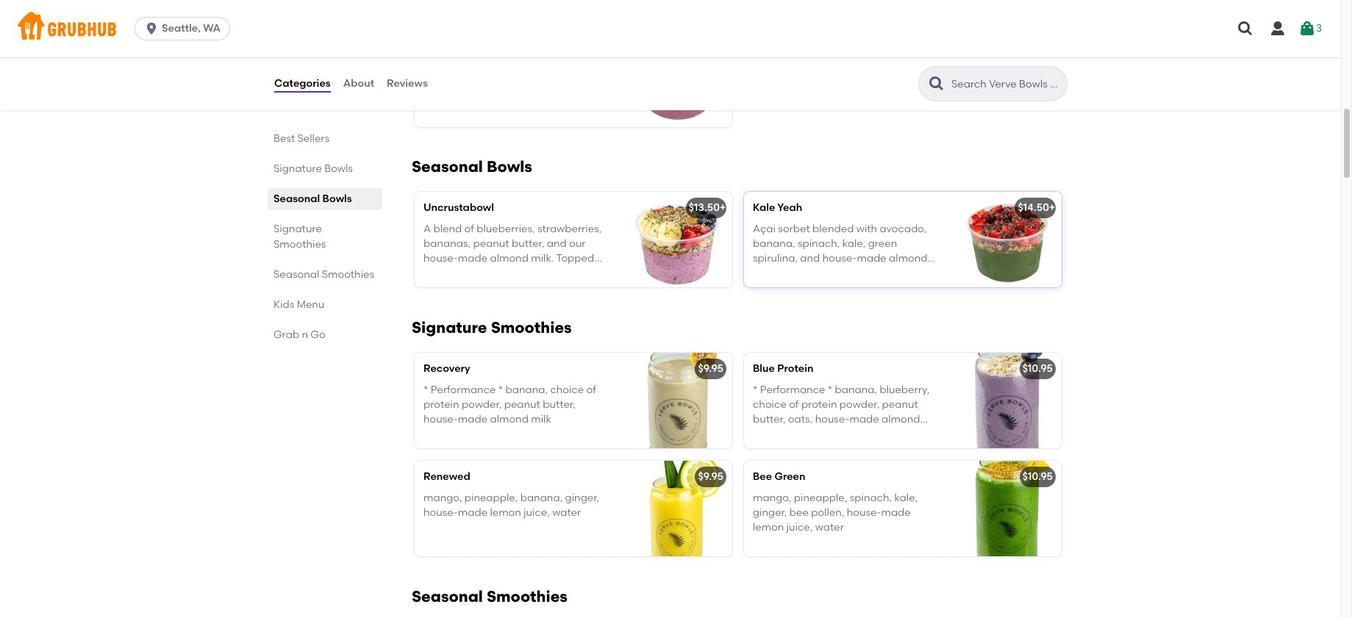 Task type: vqa. For each thing, say whether or not it's contained in the screenshot.
CARAMELIZED
no



Task type: describe. For each thing, give the bounding box(es) containing it.
nibs.
[[877, 282, 900, 295]]

bee
[[753, 471, 772, 483]]

mango, inside mango, pineapple, spinach, kale, ginger, bee pollen, house-made lemon juice, water
[[753, 492, 791, 504]]

cacao
[[842, 282, 874, 295]]

renewed
[[424, 471, 470, 483]]

choice inside '* performance * banana, choice of protein powder, peanut butter, house-made almond milk'
[[550, 384, 584, 396]]

+ for açai sorbet blended with avocado, banana, spinach, kale, green spirulina, and house-made almond milk. topped with organic granola, strawberries, and cacao nibs.
[[1049, 202, 1055, 214]]

mango, pineapple, banana, ginger, house-made lemon juice, water
[[424, 492, 599, 519]]

3 * from the left
[[753, 384, 758, 396]]

main navigation navigation
[[0, 0, 1341, 57]]

banana, inside açai sorbet blended with avocado, banana, spinach, kale, green spirulina, and house-made almond milk. topped with organic granola, strawberries, and cacao nibs.
[[753, 237, 795, 250]]

0 horizontal spatial seasonal smoothies
[[274, 268, 374, 281]]

avocado,
[[880, 223, 927, 235]]

of inside * performance * banana, blueberry, choice of protein powder, peanut butter, oats, house-made almond milk
[[789, 398, 799, 411]]

grab
[[274, 329, 299, 341]]

$9.95 for blue
[[698, 363, 724, 375]]

spinach, inside mango, pineapple, spinach, kale, ginger, bee pollen, house-made lemon juice, water
[[850, 492, 892, 504]]

açai for açai blended with pineapple, mango, bananas, and house-made almond milk. topped with organic granola, fresh strawberries, mango, and pineapple.
[[424, 62, 446, 75]]

2 vertical spatial signature
[[412, 319, 487, 337]]

1 horizontal spatial svg image
[[1269, 20, 1287, 37]]

and down sunshine
[[514, 77, 534, 90]]

good morning sunshine
[[424, 41, 543, 54]]

pineapple.
[[446, 122, 499, 134]]

organic inside açai sorbet blended with avocado, banana, spinach, kale, green spirulina, and house-made almond milk. topped with organic granola, strawberries, and cacao nibs.
[[842, 267, 880, 280]]

yeah
[[777, 202, 802, 214]]

almond inside '* performance * banana, choice of protein powder, peanut butter, house-made almond milk'
[[490, 413, 529, 426]]

butter, inside '* performance * banana, choice of protein powder, peanut butter, house-made almond milk'
[[543, 398, 575, 411]]

$10.95 for mango, pineapple, spinach, kale, ginger, bee pollen, house-made lemon juice, water
[[1023, 471, 1053, 483]]

powder, inside '* performance * banana, choice of protein powder, peanut butter, house-made almond milk'
[[462, 398, 502, 411]]

lemon inside mango, pineapple, banana, ginger, house-made lemon juice, water
[[490, 507, 521, 519]]

morning
[[454, 41, 496, 54]]

kale, inside açai sorbet blended with avocado, banana, spinach, kale, green spirulina, and house-made almond milk. topped with organic granola, strawberries, and cacao nibs.
[[842, 237, 866, 250]]

spirulina,
[[753, 252, 798, 265]]

1 horizontal spatial seasonal smoothies
[[412, 588, 568, 606]]

bee green
[[753, 471, 805, 483]]

signature bowls
[[274, 162, 353, 175]]

best
[[274, 132, 295, 145]]

protein
[[777, 363, 814, 375]]

mango, pineapple, spinach, kale, ginger, bee pollen, house-made lemon juice, water
[[753, 492, 918, 534]]

strawberries, inside açai sorbet blended with avocado, banana, spinach, kale, green spirulina, and house-made almond milk. topped with organic granola, strawberries, and cacao nibs.
[[753, 282, 817, 295]]

blue protein image
[[951, 353, 1062, 449]]

kale yeah
[[753, 202, 802, 214]]

peanut inside * performance * banana, blueberry, choice of protein powder, peanut butter, oats, house-made almond milk
[[882, 398, 918, 411]]

wa
[[203, 22, 221, 35]]

blue protein
[[753, 363, 814, 375]]

house- inside açai blended with pineapple, mango, bananas, and house-made almond milk. topped with organic granola, fresh strawberries, mango, and pineapple.
[[536, 77, 571, 90]]

go
[[311, 329, 326, 341]]

3
[[1316, 22, 1322, 34]]

made inside açai sorbet blended with avocado, banana, spinach, kale, green spirulina, and house-made almond milk. topped with organic granola, strawberries, and cacao nibs.
[[857, 252, 887, 265]]

good morning sunshine image
[[622, 32, 732, 127]]

Search Verve Bowls - Capitol Hill search field
[[950, 77, 1062, 91]]

and left pineapple. at the left top of the page
[[424, 122, 443, 134]]

made inside '* performance * banana, choice of protein powder, peanut butter, house-made almond milk'
[[458, 413, 488, 426]]

grab n go
[[274, 329, 326, 341]]

0 vertical spatial signature smoothies
[[274, 223, 326, 251]]

renewed image
[[622, 461, 732, 557]]

green
[[868, 237, 897, 250]]

4 * from the left
[[828, 384, 832, 396]]

kale, inside mango, pineapple, spinach, kale, ginger, bee pollen, house-made lemon juice, water
[[894, 492, 918, 504]]

almond inside açai sorbet blended with avocado, banana, spinach, kale, green spirulina, and house-made almond milk. topped with organic granola, strawberries, and cacao nibs.
[[889, 252, 928, 265]]

ginger, inside mango, pineapple, spinach, kale, ginger, bee pollen, house-made lemon juice, water
[[753, 507, 787, 519]]

and down 'sorbet'
[[800, 252, 820, 265]]

topped inside açai blended with pineapple, mango, bananas, and house-made almond milk. topped with organic granola, fresh strawberries, mango, and pineapple.
[[490, 92, 528, 105]]

seattle,
[[162, 22, 201, 35]]

protein inside * performance * banana, blueberry, choice of protein powder, peanut butter, oats, house-made almond milk
[[801, 398, 837, 411]]

performance for of
[[760, 384, 825, 396]]

granola, inside açai sorbet blended with avocado, banana, spinach, kale, green spirulina, and house-made almond milk. topped with organic granola, strawberries, and cacao nibs.
[[883, 267, 925, 280]]

categories
[[274, 77, 331, 90]]

juice, inside mango, pineapple, banana, ginger, house-made lemon juice, water
[[524, 507, 550, 519]]

pollen,
[[811, 507, 844, 519]]

1 vertical spatial signature smoothies
[[412, 319, 572, 337]]

made inside mango, pineapple, spinach, kale, ginger, bee pollen, house-made lemon juice, water
[[881, 507, 911, 519]]

strawberries, inside açai blended with pineapple, mango, bananas, and house-made almond milk. topped with organic granola, fresh strawberries, mango, and pineapple.
[[495, 107, 559, 119]]

1 * from the left
[[424, 384, 428, 396]]

reviews
[[387, 77, 428, 90]]

oats,
[[788, 413, 813, 426]]

about
[[343, 77, 374, 90]]

blue
[[753, 363, 775, 375]]

bananas,
[[465, 77, 512, 90]]

almond inside açai blended with pineapple, mango, bananas, and house-made almond milk. topped with organic granola, fresh strawberries, mango, and pineapple.
[[424, 92, 462, 105]]

lemon inside mango, pineapple, spinach, kale, ginger, bee pollen, house-made lemon juice, water
[[753, 521, 784, 534]]

0 vertical spatial signature
[[274, 162, 322, 175]]

topped inside açai sorbet blended with avocado, banana, spinach, kale, green spirulina, and house-made almond milk. topped with organic granola, strawberries, and cacao nibs.
[[778, 267, 816, 280]]

blueberry,
[[880, 384, 930, 396]]

milk. inside açai sorbet blended with avocado, banana, spinach, kale, green spirulina, and house-made almond milk. topped with organic granola, strawberries, and cacao nibs.
[[753, 267, 776, 280]]

made inside mango, pineapple, banana, ginger, house-made lemon juice, water
[[458, 507, 488, 519]]

water inside mango, pineapple, spinach, kale, ginger, bee pollen, house-made lemon juice, water
[[815, 521, 844, 534]]

$13.50 + for good morning sunshine
[[689, 41, 726, 54]]

blended inside açai blended with pineapple, mango, bananas, and house-made almond milk. topped with organic granola, fresh strawberries, mango, and pineapple.
[[449, 62, 490, 75]]

house- inside '* performance * banana, choice of protein powder, peanut butter, house-made almond milk'
[[424, 413, 458, 426]]



Task type: locate. For each thing, give the bounding box(es) containing it.
bowls down pineapple. at the left top of the page
[[487, 158, 532, 176]]

0 vertical spatial blended
[[449, 62, 490, 75]]

1 horizontal spatial powder,
[[840, 398, 880, 411]]

0 vertical spatial $9.95
[[698, 363, 724, 375]]

1 $10.95 from the top
[[1023, 363, 1053, 375]]

bee
[[790, 507, 809, 519]]

1 vertical spatial lemon
[[753, 521, 784, 534]]

pineapple, for renewed
[[465, 492, 518, 504]]

0 horizontal spatial kale,
[[842, 237, 866, 250]]

sorbet
[[778, 223, 810, 235]]

0 vertical spatial organic
[[554, 92, 592, 105]]

signature smoothies up recovery
[[412, 319, 572, 337]]

milk inside '* performance * banana, choice of protein powder, peanut butter, house-made almond milk'
[[531, 413, 551, 426]]

1 horizontal spatial performance
[[760, 384, 825, 396]]

protein up the oats,
[[801, 398, 837, 411]]

milk
[[531, 413, 551, 426], [753, 428, 773, 441]]

house- down renewed
[[424, 507, 458, 519]]

1 horizontal spatial of
[[789, 398, 799, 411]]

0 horizontal spatial choice
[[550, 384, 584, 396]]

butter,
[[543, 398, 575, 411], [753, 413, 786, 426]]

2 $13.50 + from the top
[[689, 202, 726, 214]]

1 horizontal spatial organic
[[842, 267, 880, 280]]

powder, inside * performance * banana, blueberry, choice of protein powder, peanut butter, oats, house-made almond milk
[[840, 398, 880, 411]]

2 peanut from the left
[[882, 398, 918, 411]]

$9.95 left the "blue"
[[698, 363, 724, 375]]

performance inside * performance * banana, blueberry, choice of protein powder, peanut butter, oats, house-made almond milk
[[760, 384, 825, 396]]

1 vertical spatial spinach,
[[850, 492, 892, 504]]

2 $10.95 from the top
[[1023, 471, 1053, 483]]

0 vertical spatial juice,
[[524, 507, 550, 519]]

1 horizontal spatial spinach,
[[850, 492, 892, 504]]

granola,
[[424, 107, 465, 119], [883, 267, 925, 280]]

seasonal bowls down the signature bowls
[[274, 193, 352, 205]]

0 vertical spatial milk.
[[465, 92, 487, 105]]

house- down recovery
[[424, 413, 458, 426]]

recovery image
[[622, 353, 732, 449]]

water
[[552, 507, 581, 519], [815, 521, 844, 534]]

açai down kale
[[753, 223, 776, 235]]

1 horizontal spatial açai
[[753, 223, 776, 235]]

organic inside açai blended with pineapple, mango, bananas, and house-made almond milk. topped with organic granola, fresh strawberries, mango, and pineapple.
[[554, 92, 592, 105]]

pineapple, inside mango, pineapple, banana, ginger, house-made lemon juice, water
[[465, 492, 518, 504]]

$9.95
[[698, 363, 724, 375], [698, 471, 724, 483]]

1 vertical spatial $13.50
[[689, 202, 720, 214]]

1 vertical spatial ginger,
[[753, 507, 787, 519]]

pineapple, down sunshine
[[516, 62, 569, 75]]

1 vertical spatial açai
[[753, 223, 776, 235]]

protein
[[424, 398, 459, 411], [801, 398, 837, 411]]

açai inside açai sorbet blended with avocado, banana, spinach, kale, green spirulina, and house-made almond milk. topped with organic granola, strawberries, and cacao nibs.
[[753, 223, 776, 235]]

performance down protein
[[760, 384, 825, 396]]

topped down the spirulina,
[[778, 267, 816, 280]]

1 vertical spatial seasonal smoothies
[[412, 588, 568, 606]]

pineapple, for bee green
[[794, 492, 847, 504]]

0 vertical spatial spinach,
[[798, 237, 840, 250]]

1 vertical spatial topped
[[778, 267, 816, 280]]

1 peanut from the left
[[504, 398, 540, 411]]

0 horizontal spatial milk.
[[465, 92, 487, 105]]

0 vertical spatial butter,
[[543, 398, 575, 411]]

seasonal bowls
[[412, 158, 532, 176], [274, 193, 352, 205]]

0 vertical spatial granola,
[[424, 107, 465, 119]]

1 vertical spatial $13.50 +
[[689, 202, 726, 214]]

sunshine
[[498, 41, 543, 54]]

signature smoothies up the kids menu
[[274, 223, 326, 251]]

$9.95 left bee
[[698, 471, 724, 483]]

blended
[[449, 62, 490, 75], [813, 223, 854, 235]]

granola, up pineapple. at the left top of the page
[[424, 107, 465, 119]]

milk. inside açai blended with pineapple, mango, bananas, and house-made almond milk. topped with organic granola, fresh strawberries, mango, and pineapple.
[[465, 92, 487, 105]]

granola, up nibs.
[[883, 267, 925, 280]]

+ for açai blended with pineapple, mango, bananas, and house-made almond milk. topped with organic granola, fresh strawberries, mango, and pineapple.
[[720, 41, 726, 54]]

0 horizontal spatial strawberries,
[[495, 107, 559, 119]]

menu
[[297, 299, 325, 311]]

* performance * banana, choice of protein powder, peanut butter, house-made almond milk
[[424, 384, 596, 426]]

0 horizontal spatial protein
[[424, 398, 459, 411]]

signature down the signature bowls
[[274, 223, 322, 235]]

0 horizontal spatial organic
[[554, 92, 592, 105]]

0 horizontal spatial granola,
[[424, 107, 465, 119]]

of
[[586, 384, 596, 396], [789, 398, 799, 411]]

1 vertical spatial organic
[[842, 267, 880, 280]]

n
[[302, 329, 308, 341]]

1 horizontal spatial ginger,
[[753, 507, 787, 519]]

2 performance from the left
[[760, 384, 825, 396]]

search icon image
[[928, 75, 946, 93]]

* performance * banana, blueberry, choice of protein powder, peanut butter, oats, house-made almond milk
[[753, 384, 930, 441]]

açai blended with pineapple, mango, bananas, and house-made almond milk. topped with organic granola, fresh strawberries, mango, and pineapple.
[[424, 62, 601, 134]]

choice
[[550, 384, 584, 396], [753, 398, 787, 411]]

3 button
[[1298, 15, 1322, 42]]

and left the cacao
[[820, 282, 839, 295]]

+
[[720, 41, 726, 54], [720, 202, 726, 214], [1049, 202, 1055, 214]]

0 horizontal spatial blended
[[449, 62, 490, 75]]

kale
[[753, 202, 775, 214]]

0 vertical spatial lemon
[[490, 507, 521, 519]]

0 vertical spatial $13.50
[[689, 41, 720, 54]]

bee green image
[[951, 461, 1062, 557]]

house- inside açai sorbet blended with avocado, banana, spinach, kale, green spirulina, and house-made almond milk. topped with organic granola, strawberries, and cacao nibs.
[[823, 252, 857, 265]]

smoothies
[[274, 238, 326, 251], [322, 268, 374, 281], [491, 319, 572, 337], [487, 588, 568, 606]]

choice inside * performance * banana, blueberry, choice of protein powder, peanut butter, oats, house-made almond milk
[[753, 398, 787, 411]]

svg image for 3
[[1298, 20, 1316, 37]]

1 vertical spatial kale,
[[894, 492, 918, 504]]

blended down morning on the top left of the page
[[449, 62, 490, 75]]

1 vertical spatial milk.
[[753, 267, 776, 280]]

best sellers
[[274, 132, 329, 145]]

signature inside signature smoothies
[[274, 223, 322, 235]]

1 horizontal spatial signature smoothies
[[412, 319, 572, 337]]

1 horizontal spatial lemon
[[753, 521, 784, 534]]

0 horizontal spatial lemon
[[490, 507, 521, 519]]

pineapple, down renewed
[[465, 492, 518, 504]]

organic
[[554, 92, 592, 105], [842, 267, 880, 280]]

1 vertical spatial blended
[[813, 223, 854, 235]]

$13.50 +
[[689, 41, 726, 54], [689, 202, 726, 214]]

1 vertical spatial granola,
[[883, 267, 925, 280]]

$13.50
[[689, 41, 720, 54], [689, 202, 720, 214]]

1 horizontal spatial water
[[815, 521, 844, 534]]

1 horizontal spatial blended
[[813, 223, 854, 235]]

1 horizontal spatial protein
[[801, 398, 837, 411]]

$14.50 +
[[1018, 202, 1055, 214]]

house- inside mango, pineapple, spinach, kale, ginger, bee pollen, house-made lemon juice, water
[[847, 507, 881, 519]]

strawberries, right fresh
[[495, 107, 559, 119]]

house- up the cacao
[[823, 252, 857, 265]]

milk inside * performance * banana, blueberry, choice of protein powder, peanut butter, oats, house-made almond milk
[[753, 428, 773, 441]]

0 vertical spatial topped
[[490, 92, 528, 105]]

0 horizontal spatial peanut
[[504, 398, 540, 411]]

mango, inside mango, pineapple, banana, ginger, house-made lemon juice, water
[[424, 492, 462, 504]]

powder,
[[462, 398, 502, 411], [840, 398, 880, 411]]

0 horizontal spatial of
[[586, 384, 596, 396]]

signature
[[274, 162, 322, 175], [274, 223, 322, 235], [412, 319, 487, 337]]

of inside '* performance * banana, choice of protein powder, peanut butter, house-made almond milk'
[[586, 384, 596, 396]]

1 vertical spatial butter,
[[753, 413, 786, 426]]

1 horizontal spatial juice,
[[787, 521, 813, 534]]

made inside açai blended with pineapple, mango, bananas, and house-made almond milk. topped with organic granola, fresh strawberries, mango, and pineapple.
[[571, 77, 601, 90]]

1 horizontal spatial kale,
[[894, 492, 918, 504]]

seattle, wa
[[162, 22, 221, 35]]

0 horizontal spatial spinach,
[[798, 237, 840, 250]]

1 horizontal spatial granola,
[[883, 267, 925, 280]]

sellers
[[297, 132, 329, 145]]

kids menu
[[274, 299, 325, 311]]

1 horizontal spatial topped
[[778, 267, 816, 280]]

2 powder, from the left
[[840, 398, 880, 411]]

kale yeah image
[[951, 192, 1062, 288]]

1 vertical spatial juice,
[[787, 521, 813, 534]]

$14.50
[[1018, 202, 1049, 214]]

recovery
[[424, 363, 470, 375]]

1 vertical spatial $10.95
[[1023, 471, 1053, 483]]

0 horizontal spatial milk
[[531, 413, 551, 426]]

1 vertical spatial water
[[815, 521, 844, 534]]

performance down recovery
[[431, 384, 496, 396]]

svg image
[[1237, 20, 1254, 37]]

2 $13.50 from the top
[[689, 202, 720, 214]]

and
[[514, 77, 534, 90], [424, 122, 443, 134], [800, 252, 820, 265], [820, 282, 839, 295]]

0 horizontal spatial butter,
[[543, 398, 575, 411]]

1 $13.50 from the top
[[689, 41, 720, 54]]

açai down good
[[424, 62, 446, 75]]

blended inside açai sorbet blended with avocado, banana, spinach, kale, green spirulina, and house-made almond milk. topped with organic granola, strawberries, and cacao nibs.
[[813, 223, 854, 235]]

pineapple, inside mango, pineapple, spinach, kale, ginger, bee pollen, house-made lemon juice, water
[[794, 492, 847, 504]]

1 horizontal spatial milk.
[[753, 267, 776, 280]]

0 vertical spatial $10.95
[[1023, 363, 1053, 375]]

pineapple, up pollen,
[[794, 492, 847, 504]]

1 vertical spatial seasonal bowls
[[274, 193, 352, 205]]

0 vertical spatial $13.50 +
[[689, 41, 726, 54]]

water inside mango, pineapple, banana, ginger, house-made lemon juice, water
[[552, 507, 581, 519]]

1 vertical spatial $9.95
[[698, 471, 724, 483]]

signature up recovery
[[412, 319, 487, 337]]

0 horizontal spatial seasonal bowls
[[274, 193, 352, 205]]

granola, inside açai blended with pineapple, mango, bananas, and house-made almond milk. topped with organic granola, fresh strawberries, mango, and pineapple.
[[424, 107, 465, 119]]

uncrustabowl image
[[622, 192, 732, 288]]

svg image for seattle, wa
[[144, 21, 159, 36]]

1 horizontal spatial peanut
[[882, 398, 918, 411]]

2 protein from the left
[[801, 398, 837, 411]]

0 vertical spatial seasonal smoothies
[[274, 268, 374, 281]]

1 vertical spatial choice
[[753, 398, 787, 411]]

signature down best sellers
[[274, 162, 322, 175]]

protein down recovery
[[424, 398, 459, 411]]

$10.95
[[1023, 363, 1053, 375], [1023, 471, 1053, 483]]

blended right 'sorbet'
[[813, 223, 854, 235]]

made
[[571, 77, 601, 90], [857, 252, 887, 265], [458, 413, 488, 426], [850, 413, 879, 426], [458, 507, 488, 519], [881, 507, 911, 519]]

milk. down the spirulina,
[[753, 267, 776, 280]]

$10.95 for * performance * banana, blueberry, choice of protein powder, peanut butter, oats, house-made almond milk
[[1023, 363, 1053, 375]]

0 vertical spatial water
[[552, 507, 581, 519]]

spinach, inside açai sorbet blended with avocado, banana, spinach, kale, green spirulina, and house-made almond milk. topped with organic granola, strawberries, and cacao nibs.
[[798, 237, 840, 250]]

performance
[[431, 384, 496, 396], [760, 384, 825, 396]]

butter, inside * performance * banana, blueberry, choice of protein powder, peanut butter, oats, house-made almond milk
[[753, 413, 786, 426]]

0 vertical spatial choice
[[550, 384, 584, 396]]

1 horizontal spatial strawberries,
[[753, 282, 817, 295]]

1 vertical spatial of
[[789, 398, 799, 411]]

açai sorbet blended with avocado, banana, spinach, kale, green spirulina, and house-made almond milk. topped with organic granola, strawberries, and cacao nibs.
[[753, 223, 928, 295]]

2 * from the left
[[498, 384, 503, 396]]

spinach,
[[798, 237, 840, 250], [850, 492, 892, 504]]

1 horizontal spatial choice
[[753, 398, 787, 411]]

1 $13.50 + from the top
[[689, 41, 726, 54]]

house-
[[536, 77, 571, 90], [823, 252, 857, 265], [424, 413, 458, 426], [815, 413, 850, 426], [424, 507, 458, 519], [847, 507, 881, 519]]

0 horizontal spatial juice,
[[524, 507, 550, 519]]

1 horizontal spatial butter,
[[753, 413, 786, 426]]

banana, inside '* performance * banana, choice of protein powder, peanut butter, house-made almond milk'
[[506, 384, 548, 396]]

performance inside '* performance * banana, choice of protein powder, peanut butter, house-made almond milk'
[[431, 384, 496, 396]]

$9.95 for bee
[[698, 471, 724, 483]]

juice,
[[524, 507, 550, 519], [787, 521, 813, 534]]

about button
[[342, 57, 375, 110]]

protein inside '* performance * banana, choice of protein powder, peanut butter, house-made almond milk'
[[424, 398, 459, 411]]

1 vertical spatial signature
[[274, 223, 322, 235]]

banana, inside mango, pineapple, banana, ginger, house-made lemon juice, water
[[520, 492, 563, 504]]

house- right the oats,
[[815, 413, 850, 426]]

1 $9.95 from the top
[[698, 363, 724, 375]]

0 vertical spatial ginger,
[[565, 492, 599, 504]]

topped
[[490, 92, 528, 105], [778, 267, 816, 280]]

uncrustabowl
[[424, 202, 494, 214]]

kale,
[[842, 237, 866, 250], [894, 492, 918, 504]]

0 horizontal spatial ginger,
[[565, 492, 599, 504]]

1 vertical spatial milk
[[753, 428, 773, 441]]

juice, inside mango, pineapple, spinach, kale, ginger, bee pollen, house-made lemon juice, water
[[787, 521, 813, 534]]

açai for açai sorbet blended with avocado, banana, spinach, kale, green spirulina, and house-made almond milk. topped with organic granola, strawberries, and cacao nibs.
[[753, 223, 776, 235]]

made inside * performance * banana, blueberry, choice of protein powder, peanut butter, oats, house-made almond milk
[[850, 413, 879, 426]]

mango,
[[424, 77, 462, 90], [561, 107, 600, 119], [424, 492, 462, 504], [753, 492, 791, 504]]

pineapple,
[[516, 62, 569, 75], [465, 492, 518, 504], [794, 492, 847, 504]]

with
[[493, 62, 514, 75], [530, 92, 551, 105], [856, 223, 877, 235], [819, 267, 839, 280]]

0 vertical spatial milk
[[531, 413, 551, 426]]

svg image inside seattle, wa button
[[144, 21, 159, 36]]

2 horizontal spatial svg image
[[1298, 20, 1316, 37]]

svg image inside 3 button
[[1298, 20, 1316, 37]]

peanut inside '* performance * banana, choice of protein powder, peanut butter, house-made almond milk'
[[504, 398, 540, 411]]

seasonal smoothies
[[274, 268, 374, 281], [412, 588, 568, 606]]

categories button
[[274, 57, 331, 110]]

0 vertical spatial of
[[586, 384, 596, 396]]

pineapple, inside açai blended with pineapple, mango, bananas, and house-made almond milk. topped with organic granola, fresh strawberries, mango, and pineapple.
[[516, 62, 569, 75]]

milk.
[[465, 92, 487, 105], [753, 267, 776, 280]]

$13.50 for uncrustabowl
[[689, 202, 720, 214]]

house- inside * performance * banana, blueberry, choice of protein powder, peanut butter, oats, house-made almond milk
[[815, 413, 850, 426]]

0 vertical spatial açai
[[424, 62, 446, 75]]

seattle, wa button
[[135, 17, 236, 40]]

açai inside açai blended with pineapple, mango, bananas, and house-made almond milk. topped with organic granola, fresh strawberries, mango, and pineapple.
[[424, 62, 446, 75]]

0 horizontal spatial powder,
[[462, 398, 502, 411]]

0 horizontal spatial açai
[[424, 62, 446, 75]]

0 horizontal spatial svg image
[[144, 21, 159, 36]]

almond inside * performance * banana, blueberry, choice of protein powder, peanut butter, oats, house-made almond milk
[[882, 413, 920, 426]]

$13.50 for good morning sunshine
[[689, 41, 720, 54]]

1 powder, from the left
[[462, 398, 502, 411]]

0 horizontal spatial water
[[552, 507, 581, 519]]

fresh
[[468, 107, 492, 119]]

1 horizontal spatial seasonal bowls
[[412, 158, 532, 176]]

bowls down sellers
[[324, 162, 353, 175]]

green
[[775, 471, 805, 483]]

banana, inside * performance * banana, blueberry, choice of protein powder, peanut butter, oats, house-made almond milk
[[835, 384, 877, 396]]

lemon
[[490, 507, 521, 519], [753, 521, 784, 534]]

strawberries, down the spirulina,
[[753, 282, 817, 295]]

house- down sunshine
[[536, 77, 571, 90]]

2 $9.95 from the top
[[698, 471, 724, 483]]

1 performance from the left
[[431, 384, 496, 396]]

bowls down the signature bowls
[[322, 193, 352, 205]]

signature smoothies
[[274, 223, 326, 251], [412, 319, 572, 337]]

topped down bananas,
[[490, 92, 528, 105]]

banana,
[[753, 237, 795, 250], [506, 384, 548, 396], [835, 384, 877, 396], [520, 492, 563, 504]]

milk. up fresh
[[465, 92, 487, 105]]

bowls
[[487, 158, 532, 176], [324, 162, 353, 175], [322, 193, 352, 205]]

ginger, inside mango, pineapple, banana, ginger, house-made lemon juice, water
[[565, 492, 599, 504]]

0 vertical spatial strawberries,
[[495, 107, 559, 119]]

1 vertical spatial strawberries,
[[753, 282, 817, 295]]

0 horizontal spatial performance
[[431, 384, 496, 396]]

strawberries,
[[495, 107, 559, 119], [753, 282, 817, 295]]

performance for protein
[[431, 384, 496, 396]]

$13.50 + for uncrustabowl
[[689, 202, 726, 214]]

seasonal bowls down pineapple. at the left top of the page
[[412, 158, 532, 176]]

kids
[[274, 299, 294, 311]]

house- inside mango, pineapple, banana, ginger, house-made lemon juice, water
[[424, 507, 458, 519]]

almond
[[424, 92, 462, 105], [889, 252, 928, 265], [490, 413, 529, 426], [882, 413, 920, 426]]

1 horizontal spatial milk
[[753, 428, 773, 441]]

good
[[424, 41, 452, 54]]

0 vertical spatial seasonal bowls
[[412, 158, 532, 176]]

1 protein from the left
[[424, 398, 459, 411]]

açai
[[424, 62, 446, 75], [753, 223, 776, 235]]

0 horizontal spatial topped
[[490, 92, 528, 105]]

peanut
[[504, 398, 540, 411], [882, 398, 918, 411]]

house- right pollen,
[[847, 507, 881, 519]]

reviews button
[[386, 57, 429, 110]]

*
[[424, 384, 428, 396], [498, 384, 503, 396], [753, 384, 758, 396], [828, 384, 832, 396]]

seasonal
[[412, 158, 483, 176], [274, 193, 320, 205], [274, 268, 319, 281], [412, 588, 483, 606]]

svg image
[[1269, 20, 1287, 37], [1298, 20, 1316, 37], [144, 21, 159, 36]]



